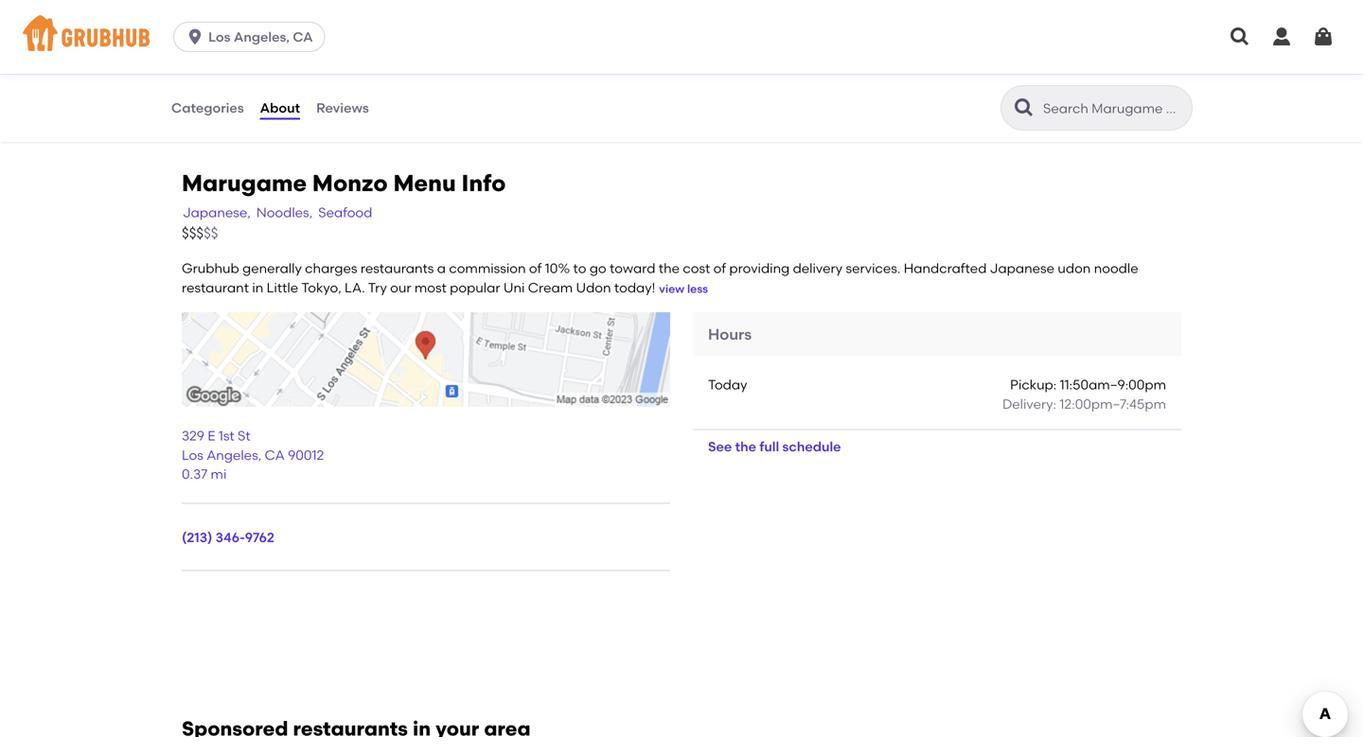 Task type: locate. For each thing, give the bounding box(es) containing it.
1 horizontal spatial of
[[714, 260, 726, 277]]

Search Marugame Monzo search field
[[1042, 99, 1186, 117]]

ca right "angeles,"
[[293, 29, 313, 45]]

the
[[659, 260, 680, 277], [735, 439, 757, 455]]

reviews
[[316, 100, 369, 116]]

main navigation navigation
[[0, 0, 1363, 74]]

(213) 346-9762 button
[[182, 528, 275, 548]]

los
[[208, 29, 231, 45], [182, 447, 203, 463]]

view less button
[[659, 281, 708, 297]]

e
[[208, 428, 215, 444]]

0 vertical spatial los
[[208, 29, 231, 45]]

schedule
[[783, 439, 841, 455]]

ca right ,
[[265, 447, 285, 463]]

los left "angeles,"
[[208, 29, 231, 45]]

view less
[[659, 282, 708, 296]]

marugame monzo menu info
[[182, 169, 506, 197]]

delivery:
[[1003, 396, 1057, 412]]

in
[[252, 280, 264, 296]]

of left 10%
[[529, 260, 542, 277]]

of right cost
[[714, 260, 726, 277]]

see the full schedule
[[708, 439, 841, 455]]

1 vertical spatial los
[[182, 447, 203, 463]]

services.
[[846, 260, 901, 277]]

popular
[[450, 280, 500, 296]]

svg image
[[1271, 26, 1293, 48], [1312, 26, 1335, 48], [186, 27, 205, 46]]

0 vertical spatial ca
[[293, 29, 313, 45]]

handcrafted
[[904, 260, 987, 277]]

1 horizontal spatial the
[[735, 439, 757, 455]]

90012
[[288, 447, 324, 463]]

of
[[529, 260, 542, 277], [714, 260, 726, 277]]

ca inside button
[[293, 29, 313, 45]]

0 horizontal spatial los
[[182, 447, 203, 463]]

full
[[760, 439, 779, 455]]

1 vertical spatial ca
[[265, 447, 285, 463]]

1 vertical spatial the
[[735, 439, 757, 455]]

los inside 329 e 1st st los angeles , ca 90012 0.37 mi
[[182, 447, 203, 463]]

1 of from the left
[[529, 260, 542, 277]]

1 horizontal spatial svg image
[[1271, 26, 1293, 48]]

hours
[[708, 325, 752, 344]]

0 vertical spatial the
[[659, 260, 680, 277]]

346-
[[216, 530, 245, 546]]

los angeles, ca
[[208, 29, 313, 45]]

delivery
[[793, 260, 843, 277]]

restaurants
[[361, 260, 434, 277]]

1 horizontal spatial ca
[[293, 29, 313, 45]]

0 horizontal spatial svg image
[[186, 27, 205, 46]]

ca
[[293, 29, 313, 45], [265, 447, 285, 463]]

japanese, noodles, seafood
[[183, 205, 372, 221]]

seafood button
[[317, 202, 373, 223]]

svg image
[[1229, 26, 1252, 48]]

2 of from the left
[[714, 260, 726, 277]]

0 horizontal spatial ca
[[265, 447, 285, 463]]

today!
[[614, 280, 656, 296]]

329 e 1st st los angeles , ca 90012 0.37 mi
[[182, 428, 324, 483]]

the left 'full'
[[735, 439, 757, 455]]

a
[[437, 260, 446, 277]]

categories
[[171, 100, 244, 116]]

marugame
[[182, 169, 307, 197]]

udon
[[1058, 260, 1091, 277]]

9762
[[245, 530, 275, 546]]

10%
[[545, 260, 570, 277]]

0 horizontal spatial of
[[529, 260, 542, 277]]

los down 329
[[182, 447, 203, 463]]

today
[[708, 377, 747, 393]]

charges
[[305, 260, 357, 277]]

2 horizontal spatial svg image
[[1312, 26, 1335, 48]]

go
[[590, 260, 607, 277]]

cost
[[683, 260, 710, 277]]

the up view
[[659, 260, 680, 277]]

los angeles, ca button
[[173, 22, 333, 52]]

12:00pm–7:45pm
[[1060, 396, 1167, 412]]

11:50am–9:00pm
[[1060, 377, 1167, 393]]

providing
[[729, 260, 790, 277]]

1 horizontal spatial los
[[208, 29, 231, 45]]

0.37
[[182, 466, 208, 483]]

mi
[[211, 466, 227, 483]]

cream
[[528, 280, 573, 296]]



Task type: describe. For each thing, give the bounding box(es) containing it.
most
[[415, 280, 447, 296]]

japanese
[[990, 260, 1055, 277]]

1st
[[219, 428, 235, 444]]

pickup:
[[1010, 377, 1057, 393]]

329
[[182, 428, 205, 444]]

los inside button
[[208, 29, 231, 45]]

pickup: 11:50am–9:00pm delivery: 12:00pm–7:45pm
[[1003, 377, 1167, 412]]

(213)
[[182, 530, 212, 546]]

,
[[258, 447, 262, 463]]

see
[[708, 439, 732, 455]]

la.
[[345, 280, 365, 296]]

0 horizontal spatial the
[[659, 260, 680, 277]]

toward
[[610, 260, 656, 277]]

monzo
[[312, 169, 388, 197]]

noodles,
[[256, 205, 313, 221]]

try
[[368, 280, 387, 296]]

uni
[[504, 280, 525, 296]]

about
[[260, 100, 300, 116]]

japanese, button
[[182, 202, 252, 223]]

info
[[462, 169, 506, 197]]

noodle
[[1094, 260, 1139, 277]]

angeles
[[207, 447, 258, 463]]

reviews button
[[315, 74, 370, 142]]

japanese,
[[183, 205, 251, 221]]

svg image inside los angeles, ca button
[[186, 27, 205, 46]]

seafood
[[318, 205, 372, 221]]

$$$$$
[[182, 225, 218, 242]]

noodles, button
[[256, 202, 314, 223]]

ca inside 329 e 1st st los angeles , ca 90012 0.37 mi
[[265, 447, 285, 463]]

restaurant
[[182, 280, 249, 296]]

little
[[267, 280, 298, 296]]

grubhub generally charges restaurants a commission of 10% to go toward the cost of providing
[[182, 260, 790, 277]]

about button
[[259, 74, 301, 142]]

less
[[687, 282, 708, 296]]

tokyo,
[[301, 280, 342, 296]]

the inside button
[[735, 439, 757, 455]]

menu
[[393, 169, 456, 197]]

generally
[[242, 260, 302, 277]]

st
[[238, 428, 251, 444]]

view
[[659, 282, 685, 296]]

(213) 346-9762
[[182, 530, 275, 546]]

udon
[[576, 280, 611, 296]]

angeles,
[[234, 29, 290, 45]]

delivery services. handcrafted japanese udon noodle restaurant in little tokyo, la. try our most popular uni cream udon today!
[[182, 260, 1139, 296]]

grubhub
[[182, 260, 239, 277]]

commission
[[449, 260, 526, 277]]

$$$
[[182, 225, 204, 242]]

to
[[573, 260, 587, 277]]

see the full schedule button
[[693, 430, 856, 464]]

categories button
[[170, 74, 245, 142]]

search icon image
[[1013, 97, 1036, 119]]

our
[[390, 280, 411, 296]]



Task type: vqa. For each thing, say whether or not it's contained in the screenshot.
full
yes



